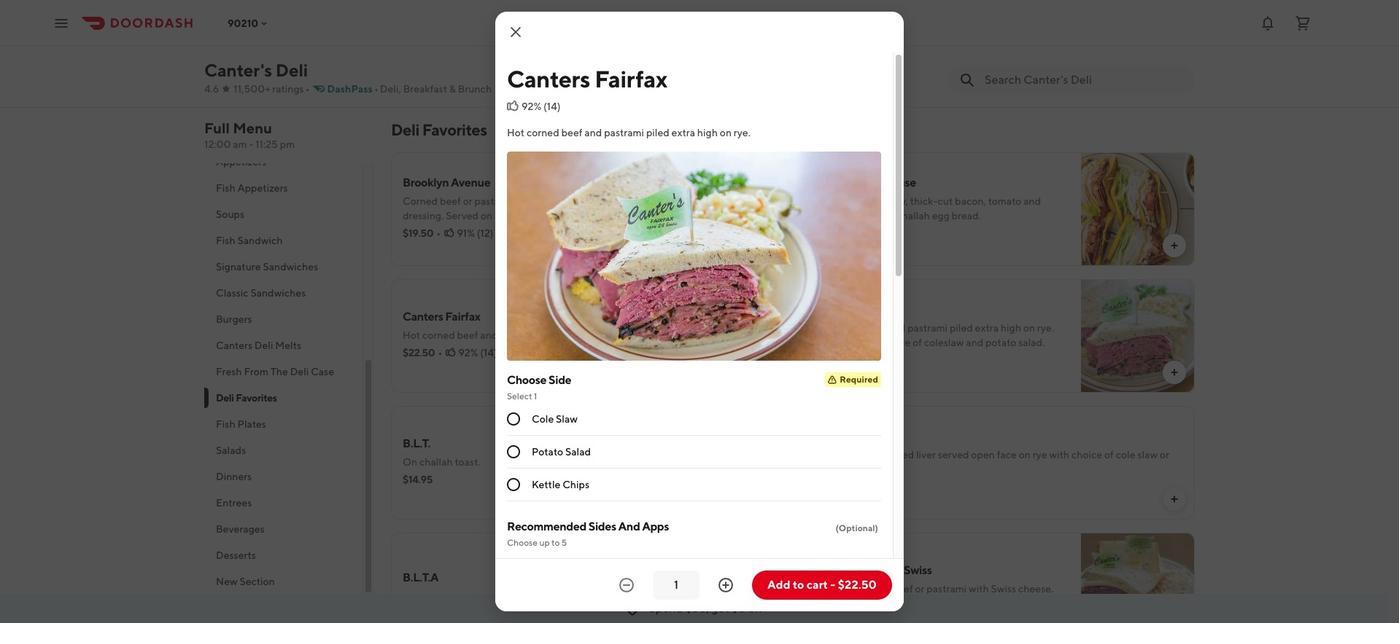 Task type: vqa. For each thing, say whether or not it's contained in the screenshot.
bottom or
yes



Task type: describe. For each thing, give the bounding box(es) containing it.
$5
[[732, 602, 746, 616]]

$14.95
[[403, 474, 433, 486]]

b.l.t.a
[[403, 571, 439, 585]]

and inside bronx special pastrami and chopped liver served open face on rye with choice of cole slaw or potato salad.
[[853, 449, 871, 461]]

desserts button
[[204, 543, 363, 569]]

tomatoes
[[851, 12, 901, 26]]

burgers button
[[204, 306, 363, 333]]

challah inside canter's club house oven roasted turkey, thick-cut bacon, tomato and lettuce on toasted challah egg bread. $19.25
[[897, 210, 930, 222]]

salad. inside bronx special pastrami and chopped liver served open face on rye with choice of cole slaw or potato salad.
[[843, 464, 870, 476]]

0 horizontal spatial 92%
[[458, 347, 478, 359]]

on
[[403, 457, 417, 468]]

appetizers button
[[204, 149, 363, 175]]

fish plates button
[[204, 411, 363, 438]]

cart
[[807, 578, 828, 592]]

fresh
[[216, 366, 242, 378]]

$5.50
[[403, 35, 430, 47]]

slaw
[[556, 414, 578, 425]]

choice
[[1072, 449, 1102, 461]]

1 vertical spatial favorites
[[236, 392, 277, 404]]

russian
[[599, 196, 635, 207]]

liver
[[916, 449, 936, 461]]

spend
[[649, 602, 683, 616]]

rye. inside canters fairfax dialog
[[734, 127, 751, 139]]

on inside canters fairfax dialog
[[720, 127, 732, 139]]

add item to cart image for fresser
[[1169, 367, 1180, 379]]

new section button
[[204, 569, 363, 595]]

cut
[[938, 196, 953, 207]]

on inside brooklyn avenue corned beef or pastrami, coleslaw, canters russian dressing. served on rye.
[[481, 210, 493, 222]]

beef inside canters fairfax dialog
[[561, 127, 583, 139]]

deli down fresh
[[216, 392, 234, 404]]

12:00
[[204, 139, 231, 150]]

salad
[[565, 447, 591, 458]]

apps
[[642, 520, 669, 534]]

fish for fish sandwich
[[216, 235, 235, 247]]

lettuce
[[810, 210, 844, 222]]

pickled
[[810, 12, 849, 26]]

with left cheese.
[[969, 584, 989, 595]]

corned
[[403, 196, 438, 207]]

fish sandwich
[[216, 235, 283, 247]]

and
[[618, 520, 640, 534]]

decrease quantity by 1 image
[[618, 577, 635, 595]]

b.l.t.
[[403, 437, 430, 451]]

brooklyn avenue image
[[673, 152, 787, 266]]

dinners
[[216, 471, 252, 483]]

choice
[[810, 584, 844, 595]]

add to cart - $22.50
[[767, 578, 877, 592]]

notification bell image
[[1259, 14, 1277, 32]]

77% (9)
[[866, 355, 900, 366]]

Current quantity is 1 number field
[[662, 578, 691, 594]]

breakfast
[[403, 83, 447, 95]]

sides
[[589, 520, 616, 534]]

brunch
[[458, 83, 492, 95]]

fish for fish plates
[[216, 419, 235, 430]]

$23.50
[[810, 355, 843, 366]]

extra inside canters fairfax hot corned beef and pastrami piled extra high on rye.
[[567, 330, 591, 341]]

77%
[[866, 355, 885, 366]]

slaw
[[1138, 449, 1158, 461]]

0 vertical spatial appetizers
[[216, 156, 266, 168]]

fresh from the deli case
[[216, 366, 334, 378]]

$19.50 •
[[403, 228, 441, 239]]

b.l.t. image
[[673, 406, 787, 520]]

canters for canters fairfax
[[507, 65, 590, 93]]

bronx
[[810, 430, 841, 444]]

soups
[[216, 209, 244, 220]]

or inside bronx special pastrami and chopped liver served open face on rye with choice of cole slaw or potato salad.
[[1160, 449, 1169, 461]]

92% (14) inside canters fairfax dialog
[[522, 101, 561, 112]]

menu
[[233, 120, 272, 136]]

fairfax for canters fairfax
[[595, 65, 667, 93]]

side
[[892, 337, 911, 349]]

hot inside canters fairfax hot corned beef and pastrami piled extra high on rye.
[[403, 330, 420, 341]]

on inside canters fairfax hot corned beef and pastrami piled extra high on rye.
[[616, 330, 627, 341]]

served inside fresser hot corned beef and pastrami piled extra high on rye. served with a full side of coleslaw and potato salad.
[[810, 337, 843, 349]]

and inside canters fairfax dialog
[[585, 127, 602, 139]]

Potato Salad radio
[[507, 446, 520, 459]]

pickled tomatoes
[[810, 12, 901, 26]]

melts
[[275, 340, 301, 352]]

fairfax for canters fairfax hot corned beef and pastrami piled extra high on rye.
[[445, 310, 480, 324]]

0 horizontal spatial swiss
[[904, 564, 932, 578]]

hot inside canters fairfax dialog
[[507, 127, 525, 139]]

ratings
[[272, 83, 304, 95]]

burgers
[[216, 314, 252, 325]]

canters for canters deli melts
[[216, 340, 252, 352]]

91% (12)
[[457, 228, 494, 239]]

1 vertical spatial swiss
[[991, 584, 1016, 595]]

choose inside recommended sides and apps choose up to 5
[[507, 538, 538, 549]]

0 horizontal spatial deli favorites
[[216, 392, 277, 404]]

11,500+
[[234, 83, 270, 95]]

on inside fresser hot corned beef and pastrami piled extra high on rye. served with a full side of coleslaw and potato salad.
[[1023, 322, 1035, 334]]

pastrami inside canters fairfax hot corned beef and pastrami piled extra high on rye.
[[500, 330, 540, 341]]

(14) inside canters fairfax dialog
[[543, 101, 561, 112]]

oven
[[810, 196, 836, 207]]

coleslaw
[[924, 337, 964, 349]]

• for $23.50 •
[[846, 355, 850, 366]]

kettle
[[532, 479, 561, 491]]

0 items, open order cart image
[[1294, 14, 1312, 32]]

deli, breakfast & brunch • 3.3 mi
[[380, 83, 529, 95]]

brooklyn avenue corned beef or pastrami, coleslaw, canters russian dressing. served on rye.
[[403, 176, 635, 222]]

fish for fish appetizers
[[216, 182, 235, 194]]

extra inside canters fairfax dialog
[[672, 127, 695, 139]]

piled inside fresser hot corned beef and pastrami piled extra high on rye. served with a full side of coleslaw and potato salad.
[[950, 322, 973, 334]]

spend $35, get $5 off
[[649, 602, 763, 616]]

bread.
[[952, 210, 981, 222]]

fish appetizers
[[216, 182, 288, 194]]

cheese.
[[1018, 584, 1054, 595]]

entrees button
[[204, 490, 363, 516]]

deli,
[[380, 83, 401, 95]]

face
[[997, 449, 1017, 461]]

11,500+ ratings •
[[234, 83, 310, 95]]

bronx special pastrami and chopped liver served open face on rye with choice of cole slaw or potato salad.
[[810, 430, 1169, 476]]

toast.
[[455, 457, 481, 468]]

canter's deli
[[204, 60, 308, 80]]

full
[[204, 120, 230, 136]]

chips
[[563, 479, 590, 491]]

corned inside canters fairfax hot corned beef and pastrami piled extra high on rye.
[[422, 330, 455, 341]]

pastrami,
[[475, 196, 517, 207]]

signature sandwiches
[[216, 261, 318, 273]]

and inside canter's club house oven roasted turkey, thick-cut bacon, tomato and lettuce on toasted challah egg bread. $19.25
[[1024, 196, 1041, 207]]

1
[[534, 391, 537, 402]]

dressing.
[[403, 210, 444, 222]]

$35,
[[685, 602, 709, 616]]

get
[[711, 602, 729, 616]]

rye
[[1033, 449, 1047, 461]]

salad. inside fresser hot corned beef and pastrami piled extra high on rye. served with a full side of coleslaw and potato salad.
[[1019, 337, 1045, 349]]

92% inside canters fairfax dialog
[[522, 101, 541, 112]]

$19.25
[[810, 228, 840, 239]]

cole
[[1116, 449, 1135, 461]]

fish sandwich button
[[204, 228, 363, 254]]

new
[[216, 576, 238, 588]]

rye. inside brooklyn avenue corned beef or pastrami, coleslaw, canters russian dressing. served on rye.
[[495, 210, 511, 222]]

potato
[[532, 447, 563, 458]]

canter's club house oven roasted turkey, thick-cut bacon, tomato and lettuce on toasted challah egg bread. $19.25
[[810, 176, 1041, 239]]

of inside downtowner with swiss choice of corned beef or pastrami with swiss cheese. $19.50
[[846, 584, 855, 595]]



Task type: locate. For each thing, give the bounding box(es) containing it.
pm
[[280, 139, 295, 150]]

salads
[[216, 445, 246, 457]]

1 horizontal spatial served
[[810, 337, 843, 349]]

rye. inside canters fairfax hot corned beef and pastrami piled extra high on rye.
[[629, 330, 646, 341]]

add to cart - $22.50 button
[[752, 571, 892, 600]]

1 horizontal spatial hot
[[507, 127, 525, 139]]

2 vertical spatial of
[[846, 584, 855, 595]]

of inside fresser hot corned beef and pastrami piled extra high on rye. served with a full side of coleslaw and potato salad.
[[913, 337, 922, 349]]

corned up $22.50 •
[[422, 330, 455, 341]]

rye.
[[734, 127, 751, 139], [495, 210, 511, 222], [1037, 322, 1054, 334], [629, 330, 646, 341]]

or inside downtowner with swiss choice of corned beef or pastrami with swiss cheese. $19.50
[[915, 584, 925, 595]]

canter's up the oven at the right
[[810, 176, 854, 190]]

1 vertical spatial $22.50
[[838, 578, 877, 592]]

&
[[449, 83, 456, 95]]

challah up $14.95
[[419, 457, 453, 468]]

choose up select
[[507, 374, 547, 388]]

1 horizontal spatial extra
[[672, 127, 695, 139]]

piled inside canters fairfax dialog
[[646, 127, 670, 139]]

1 horizontal spatial salad.
[[1019, 337, 1045, 349]]

2 choose from the top
[[507, 538, 538, 549]]

0 vertical spatial fish
[[216, 182, 235, 194]]

beef inside downtowner with swiss choice of corned beef or pastrami with swiss cheese. $19.50
[[892, 584, 913, 595]]

beverages button
[[204, 516, 363, 543]]

classic sandwiches button
[[204, 280, 363, 306]]

0 horizontal spatial to
[[552, 538, 560, 549]]

served up $23.50
[[810, 337, 843, 349]]

0 vertical spatial favorites
[[422, 120, 487, 139]]

0 vertical spatial choose
[[507, 374, 547, 388]]

canters fairfax dialog
[[495, 12, 904, 624]]

fresser
[[810, 303, 848, 317]]

2 vertical spatial canters
[[216, 340, 252, 352]]

from
[[244, 366, 268, 378]]

to left cart
[[793, 578, 804, 592]]

potato right coleslaw at the right bottom
[[986, 337, 1017, 349]]

1 horizontal spatial canter's
[[810, 176, 854, 190]]

1 vertical spatial 92%
[[458, 347, 478, 359]]

0 vertical spatial deli favorites
[[391, 120, 487, 139]]

2 vertical spatial or
[[915, 584, 925, 595]]

favorites down the deli, breakfast & brunch • 3.3 mi
[[422, 120, 487, 139]]

0 horizontal spatial piled
[[542, 330, 565, 341]]

downtowner with swiss image
[[1081, 533, 1195, 624]]

0 horizontal spatial hot
[[403, 330, 420, 341]]

deli right the
[[290, 366, 309, 378]]

2 fish from the top
[[216, 235, 235, 247]]

entrees
[[216, 498, 252, 509]]

2 horizontal spatial extra
[[975, 322, 999, 334]]

1 vertical spatial (14)
[[480, 347, 497, 359]]

canters up $22.50 •
[[403, 310, 443, 324]]

• for $19.50 •
[[436, 228, 441, 239]]

1 vertical spatial canters
[[403, 310, 443, 324]]

0 horizontal spatial $22.50
[[403, 347, 435, 359]]

open
[[971, 449, 995, 461]]

brooklyn
[[403, 176, 449, 190]]

deli favorites up the plates at the bottom of page
[[216, 392, 277, 404]]

2 horizontal spatial or
[[1160, 449, 1169, 461]]

bacon,
[[955, 196, 986, 207]]

1 horizontal spatial add item to cart image
[[1169, 367, 1180, 379]]

egg
[[932, 210, 950, 222]]

canters for canters fairfax hot corned beef and pastrami piled extra high on rye.
[[403, 310, 443, 324]]

dashpass
[[327, 83, 373, 95]]

corned down downtowner
[[857, 584, 890, 595]]

increase quantity by 1 image
[[717, 577, 735, 595]]

served inside brooklyn avenue corned beef or pastrami, coleslaw, canters russian dressing. served on rye.
[[446, 210, 479, 222]]

1 horizontal spatial fairfax
[[595, 65, 667, 93]]

canter's for canter's club house oven roasted turkey, thick-cut bacon, tomato and lettuce on toasted challah egg bread. $19.25
[[810, 176, 854, 190]]

favorites down from on the bottom left
[[236, 392, 277, 404]]

1 fish from the top
[[216, 182, 235, 194]]

on inside canter's club house oven roasted turkey, thick-cut bacon, tomato and lettuce on toasted challah egg bread. $19.25
[[846, 210, 858, 222]]

Kettle Chips radio
[[507, 479, 520, 492]]

2 horizontal spatial hot
[[810, 322, 828, 334]]

1 horizontal spatial favorites
[[422, 120, 487, 139]]

canters inside canters fairfax hot corned beef and pastrami piled extra high on rye.
[[403, 310, 443, 324]]

canters fairfax
[[507, 65, 667, 93]]

with inside bronx special pastrami and chopped liver served open face on rye with choice of cole slaw or potato salad.
[[1049, 449, 1070, 461]]

add item to cart image for b.l.t.
[[761, 494, 773, 506]]

side
[[549, 374, 571, 388]]

0 vertical spatial challah
[[897, 210, 930, 222]]

extra inside fresser hot corned beef and pastrami piled extra high on rye. served with a full side of coleslaw and potato salad.
[[975, 322, 999, 334]]

- inside button
[[830, 578, 835, 592]]

fresser image
[[1081, 279, 1195, 393]]

sandwiches inside "button"
[[263, 261, 318, 273]]

served
[[446, 210, 479, 222], [810, 337, 843, 349]]

pastrami inside canters fairfax dialog
[[604, 127, 644, 139]]

(14) down the canters fairfax
[[543, 101, 561, 112]]

92% down mi
[[522, 101, 541, 112]]

choose side group
[[507, 373, 881, 502]]

• for $22.50 •
[[438, 347, 442, 359]]

1 horizontal spatial $19.50
[[810, 601, 841, 613]]

1 vertical spatial potato
[[810, 464, 841, 476]]

92% (14) down canters fairfax hot corned beef and pastrami piled extra high on rye.
[[458, 347, 497, 359]]

1 vertical spatial salad.
[[843, 464, 870, 476]]

corned inside canters fairfax dialog
[[527, 127, 559, 139]]

(12)
[[477, 228, 494, 239]]

a
[[868, 337, 873, 349]]

signature
[[216, 261, 261, 273]]

high
[[697, 127, 718, 139], [1001, 322, 1021, 334], [593, 330, 613, 341]]

0 horizontal spatial favorites
[[236, 392, 277, 404]]

sandwiches inside button
[[250, 287, 306, 299]]

1 horizontal spatial piled
[[646, 127, 670, 139]]

hot down fresser
[[810, 322, 828, 334]]

1 vertical spatial fairfax
[[445, 310, 480, 324]]

downtowner
[[810, 564, 877, 578]]

$22.50 •
[[403, 347, 442, 359]]

0 vertical spatial $19.50
[[403, 228, 434, 239]]

0 horizontal spatial of
[[846, 584, 855, 595]]

1 horizontal spatial high
[[697, 127, 718, 139]]

3 fish from the top
[[216, 419, 235, 430]]

canter's inside canter's club house oven roasted turkey, thick-cut bacon, tomato and lettuce on toasted challah egg bread. $19.25
[[810, 176, 854, 190]]

add
[[767, 578, 790, 592]]

1 vertical spatial challah
[[419, 457, 453, 468]]

with
[[845, 337, 866, 349], [1049, 449, 1070, 461], [879, 564, 902, 578], [969, 584, 989, 595]]

corned down mi
[[527, 127, 559, 139]]

1 vertical spatial -
[[830, 578, 835, 592]]

0 horizontal spatial fairfax
[[445, 310, 480, 324]]

1 vertical spatial served
[[810, 337, 843, 349]]

appetizers down am
[[216, 156, 266, 168]]

pastrami inside downtowner with swiss choice of corned beef or pastrami with swiss cheese. $19.50
[[927, 584, 967, 595]]

1 horizontal spatial or
[[915, 584, 925, 595]]

of
[[913, 337, 922, 349], [1104, 449, 1114, 461], [846, 584, 855, 595]]

1 horizontal spatial canters
[[403, 310, 443, 324]]

1 horizontal spatial to
[[793, 578, 804, 592]]

swiss
[[904, 564, 932, 578], [991, 584, 1016, 595]]

1 horizontal spatial potato
[[986, 337, 1017, 349]]

1 vertical spatial sandwiches
[[250, 287, 306, 299]]

canters fairfax hot corned beef and pastrami piled extra high on rye.
[[403, 310, 646, 341]]

0 vertical spatial (14)
[[543, 101, 561, 112]]

0 horizontal spatial canters
[[216, 340, 252, 352]]

cole slaw
[[532, 414, 578, 425]]

2 vertical spatial fish
[[216, 419, 235, 430]]

0 vertical spatial sandwiches
[[263, 261, 318, 273]]

deli up ratings at the left top
[[276, 60, 308, 80]]

hot up $22.50 •
[[403, 330, 420, 341]]

downtowner with swiss choice of corned beef or pastrami with swiss cheese. $19.50
[[810, 564, 1054, 613]]

or inside brooklyn avenue corned beef or pastrami, coleslaw, canters russian dressing. served on rye.
[[463, 196, 473, 207]]

extra
[[672, 127, 695, 139], [975, 322, 999, 334], [567, 330, 591, 341]]

0 horizontal spatial add item to cart image
[[761, 494, 773, 506]]

1 horizontal spatial $22.50
[[838, 578, 877, 592]]

and
[[585, 127, 602, 139], [1024, 196, 1041, 207], [888, 322, 906, 334], [480, 330, 498, 341], [966, 337, 984, 349], [853, 449, 871, 461]]

0 horizontal spatial -
[[249, 139, 253, 150]]

0 horizontal spatial challah
[[419, 457, 453, 468]]

potato inside bronx special pastrami and chopped liver served open face on rye with choice of cole slaw or potato salad.
[[810, 464, 841, 476]]

• for dashpass •
[[374, 83, 379, 95]]

1 vertical spatial fish
[[216, 235, 235, 247]]

house
[[883, 176, 916, 190]]

case
[[311, 366, 334, 378]]

b.l.t. on challah toast. $14.95
[[403, 437, 481, 486]]

1 vertical spatial of
[[1104, 449, 1114, 461]]

full menu 12:00 am - 11:25 pm
[[204, 120, 295, 150]]

canters inside canters deli melts button
[[216, 340, 252, 352]]

thick-
[[910, 196, 938, 207]]

potato down pastrami
[[810, 464, 841, 476]]

the
[[271, 366, 288, 378]]

1 horizontal spatial -
[[830, 578, 835, 592]]

2 horizontal spatial piled
[[950, 322, 973, 334]]

to inside recommended sides and apps choose up to 5
[[552, 538, 560, 549]]

classic sandwiches
[[216, 287, 306, 299]]

$19.50 down choice
[[810, 601, 841, 613]]

high inside canters fairfax dialog
[[697, 127, 718, 139]]

0 vertical spatial $22.50
[[403, 347, 435, 359]]

- inside full menu 12:00 am - 11:25 pm
[[249, 139, 253, 150]]

choose left up
[[507, 538, 538, 549]]

0 vertical spatial of
[[913, 337, 922, 349]]

canter's up 11,500+
[[204, 60, 272, 80]]

of left cole
[[1104, 449, 1114, 461]]

appetizers up "soups" button
[[237, 182, 288, 194]]

potato inside fresser hot corned beef and pastrami piled extra high on rye. served with a full side of coleslaw and potato salad.
[[986, 337, 1017, 349]]

canters inside canters fairfax dialog
[[507, 65, 590, 93]]

2 horizontal spatial of
[[1104, 449, 1114, 461]]

recommended sides and apps group
[[507, 520, 881, 624]]

to inside button
[[793, 578, 804, 592]]

salads button
[[204, 438, 363, 464]]

desserts
[[216, 550, 256, 562]]

5
[[562, 538, 567, 549]]

choose side select 1
[[507, 374, 571, 402]]

fish down soups
[[216, 235, 235, 247]]

1 vertical spatial appetizers
[[237, 182, 288, 194]]

1 vertical spatial 92% (14)
[[458, 347, 497, 359]]

pastrami
[[604, 127, 644, 139], [908, 322, 948, 334], [500, 330, 540, 341], [927, 584, 967, 595]]

0 horizontal spatial potato
[[810, 464, 841, 476]]

0 horizontal spatial $19.50
[[403, 228, 434, 239]]

0 vertical spatial canters
[[507, 65, 590, 93]]

fresh from the deli case button
[[204, 359, 363, 385]]

sandwiches for signature sandwiches
[[263, 261, 318, 273]]

corned down fresser
[[830, 322, 863, 334]]

high inside fresser hot corned beef and pastrami piled extra high on rye. served with a full side of coleslaw and potato salad.
[[1001, 322, 1021, 334]]

avenue
[[451, 176, 491, 190]]

beef inside canters fairfax hot corned beef and pastrami piled extra high on rye.
[[457, 330, 478, 341]]

signature sandwiches button
[[204, 254, 363, 280]]

hot inside fresser hot corned beef and pastrami piled extra high on rye. served with a full side of coleslaw and potato salad.
[[810, 322, 828, 334]]

1 vertical spatial canter's
[[810, 176, 854, 190]]

1 vertical spatial or
[[1160, 449, 1169, 461]]

club
[[856, 176, 881, 190]]

canters down close canters fairfax icon
[[507, 65, 590, 93]]

and inside canters fairfax hot corned beef and pastrami piled extra high on rye.
[[480, 330, 498, 341]]

mi
[[518, 83, 529, 95]]

0 vertical spatial -
[[249, 139, 253, 150]]

90210
[[228, 17, 258, 29]]

$23.50 •
[[810, 355, 850, 366]]

or
[[463, 196, 473, 207], [1160, 449, 1169, 461], [915, 584, 925, 595]]

fish plates
[[216, 419, 266, 430]]

0 vertical spatial to
[[552, 538, 560, 549]]

fairfax inside dialog
[[595, 65, 667, 93]]

deli left the "melts"
[[254, 340, 273, 352]]

sandwiches for classic sandwiches
[[250, 287, 306, 299]]

choose inside "choose side select 1"
[[507, 374, 547, 388]]

0 horizontal spatial canter's
[[204, 60, 272, 80]]

$19.50 inside downtowner with swiss choice of corned beef or pastrami with swiss cheese. $19.50
[[810, 601, 841, 613]]

with inside fresser hot corned beef and pastrami piled extra high on rye. served with a full side of coleslaw and potato salad.
[[845, 337, 866, 349]]

1 vertical spatial deli favorites
[[216, 392, 277, 404]]

close canters fairfax image
[[507, 23, 525, 41]]

2 horizontal spatial high
[[1001, 322, 1021, 334]]

0 horizontal spatial 92% (14)
[[458, 347, 497, 359]]

0 horizontal spatial extra
[[567, 330, 591, 341]]

turkey,
[[875, 196, 908, 207]]

beverages
[[216, 524, 265, 535]]

classic
[[216, 287, 248, 299]]

sandwiches down fish sandwich button
[[263, 261, 318, 273]]

0 horizontal spatial salad.
[[843, 464, 870, 476]]

0 vertical spatial add item to cart image
[[1169, 367, 1180, 379]]

1 horizontal spatial 92% (14)
[[522, 101, 561, 112]]

deli down deli,
[[391, 120, 419, 139]]

0 vertical spatial or
[[463, 196, 473, 207]]

sandwiches down signature sandwiches "button"
[[250, 287, 306, 299]]

0 vertical spatial swiss
[[904, 564, 932, 578]]

canter's
[[204, 60, 272, 80], [810, 176, 854, 190]]

of right side
[[913, 337, 922, 349]]

2 horizontal spatial canters
[[507, 65, 590, 93]]

challah
[[897, 210, 930, 222], [419, 457, 453, 468]]

1 horizontal spatial challah
[[897, 210, 930, 222]]

canter's for canter's deli
[[204, 60, 272, 80]]

1 vertical spatial to
[[793, 578, 804, 592]]

1 horizontal spatial of
[[913, 337, 922, 349]]

served up 91%
[[446, 210, 479, 222]]

potato
[[986, 337, 1017, 349], [810, 464, 841, 476]]

Cole Slaw radio
[[507, 413, 520, 426]]

0 horizontal spatial high
[[593, 330, 613, 341]]

0 vertical spatial potato
[[986, 337, 1017, 349]]

hot down 3.3
[[507, 127, 525, 139]]

beef inside brooklyn avenue corned beef or pastrami, coleslaw, canters russian dressing. served on rye.
[[440, 196, 461, 207]]

corned inside downtowner with swiss choice of corned beef or pastrami with swiss cheese. $19.50
[[857, 584, 890, 595]]

1 choose from the top
[[507, 374, 547, 388]]

1 vertical spatial add item to cart image
[[761, 494, 773, 506]]

challah inside b.l.t. on challah toast. $14.95
[[419, 457, 453, 468]]

1 horizontal spatial deli favorites
[[391, 120, 487, 139]]

full
[[875, 337, 890, 349]]

canter's club house image
[[1081, 152, 1195, 266]]

Item Search search field
[[985, 72, 1183, 88]]

(14)
[[543, 101, 561, 112], [480, 347, 497, 359]]

tomato
[[988, 196, 1022, 207]]

high inside canters fairfax hot corned beef and pastrami piled extra high on rye.
[[593, 330, 613, 341]]

beef inside fresser hot corned beef and pastrami piled extra high on rye. served with a full side of coleslaw and potato salad.
[[865, 322, 886, 334]]

92% right $22.50 •
[[458, 347, 478, 359]]

open menu image
[[53, 14, 70, 32]]

pastrami inside fresser hot corned beef and pastrami piled extra high on rye. served with a full side of coleslaw and potato salad.
[[908, 322, 948, 334]]

rye. inside fresser hot corned beef and pastrami piled extra high on rye. served with a full side of coleslaw and potato salad.
[[1037, 322, 1054, 334]]

canters down burgers
[[216, 340, 252, 352]]

0 vertical spatial served
[[446, 210, 479, 222]]

cole
[[532, 414, 554, 425]]

section
[[240, 576, 275, 588]]

add item to cart image
[[1169, 62, 1180, 74], [761, 240, 773, 252], [1169, 240, 1180, 252], [1169, 494, 1180, 506]]

challah down thick-
[[897, 210, 930, 222]]

1 horizontal spatial (14)
[[543, 101, 561, 112]]

$19.50 down the dressing.
[[403, 228, 434, 239]]

to left 5
[[552, 538, 560, 549]]

up
[[539, 538, 550, 549]]

recommended
[[507, 520, 586, 534]]

- right cart
[[830, 578, 835, 592]]

served
[[938, 449, 969, 461]]

on inside bronx special pastrami and chopped liver served open face on rye with choice of cole slaw or potato salad.
[[1019, 449, 1031, 461]]

0 vertical spatial 92%
[[522, 101, 541, 112]]

90210 button
[[228, 17, 270, 29]]

of down downtowner
[[846, 584, 855, 595]]

92% (14) down mi
[[522, 101, 561, 112]]

of inside bronx special pastrami and chopped liver served open face on rye with choice of cole slaw or potato salad.
[[1104, 449, 1114, 461]]

coleslaw,
[[519, 196, 561, 207]]

0 horizontal spatial served
[[446, 210, 479, 222]]

0 horizontal spatial (14)
[[480, 347, 497, 359]]

deli favorites down &
[[391, 120, 487, 139]]

0 vertical spatial canter's
[[204, 60, 272, 80]]

with left a
[[845, 337, 866, 349]]

with right downtowner
[[879, 564, 902, 578]]

fish up soups
[[216, 182, 235, 194]]

fairfax inside canters fairfax hot corned beef and pastrami piled extra high on rye.
[[445, 310, 480, 324]]

(14) down canters fairfax hot corned beef and pastrami piled extra high on rye.
[[480, 347, 497, 359]]

-
[[249, 139, 253, 150], [830, 578, 835, 592]]

canters fairfax image
[[673, 279, 787, 393]]

0 vertical spatial salad.
[[1019, 337, 1045, 349]]

dinners button
[[204, 464, 363, 490]]

corned inside fresser hot corned beef and pastrami piled extra high on rye. served with a full side of coleslaw and potato salad.
[[830, 322, 863, 334]]

92% (14)
[[522, 101, 561, 112], [458, 347, 497, 359]]

with right rye
[[1049, 449, 1070, 461]]

fish left the plates at the bottom of page
[[216, 419, 235, 430]]

add item to cart image
[[1169, 367, 1180, 379], [761, 494, 773, 506]]

$22.50 inside button
[[838, 578, 877, 592]]

0 vertical spatial fairfax
[[595, 65, 667, 93]]

piled inside canters fairfax hot corned beef and pastrami piled extra high on rye.
[[542, 330, 565, 341]]

1 vertical spatial $19.50
[[810, 601, 841, 613]]

am
[[233, 139, 247, 150]]

- right am
[[249, 139, 253, 150]]



